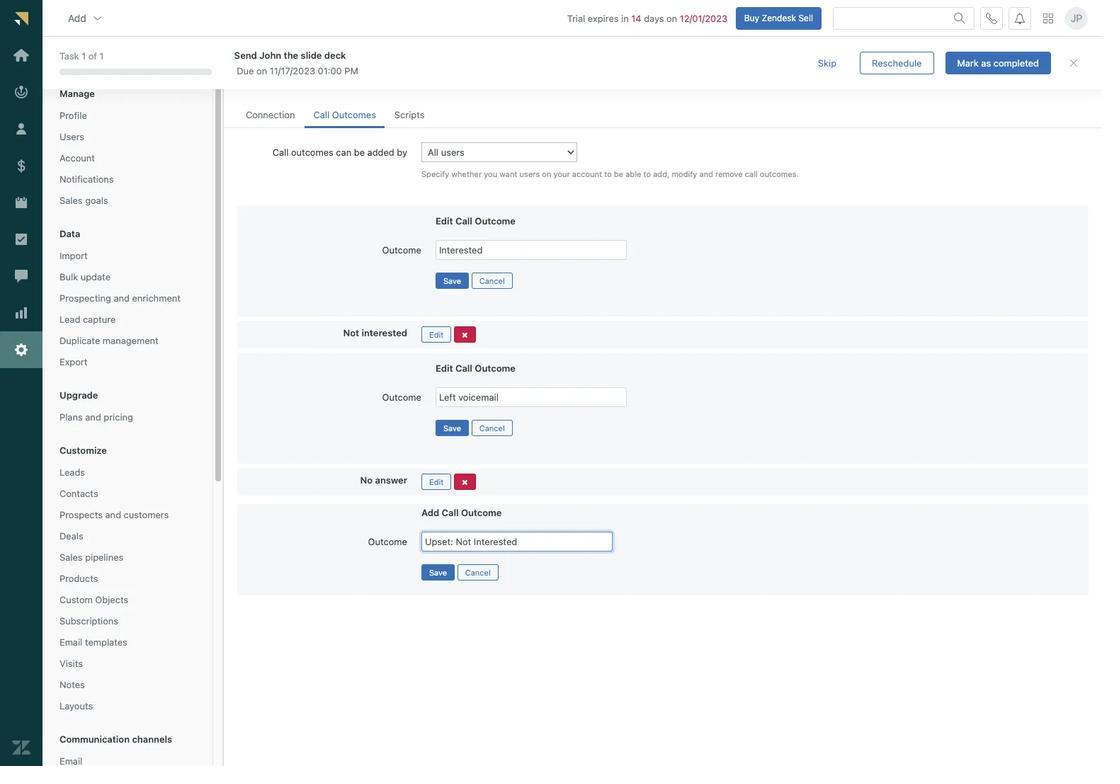 Task type: vqa. For each thing, say whether or not it's contained in the screenshot.
Scripts "link"
yes



Task type: describe. For each thing, give the bounding box(es) containing it.
cancel image
[[1069, 57, 1080, 69]]

pm
[[345, 65, 358, 76]]

data
[[60, 228, 80, 240]]

of
[[88, 50, 97, 62]]

on for trial expires in 14 days on 12/01/2023
[[667, 12, 678, 24]]

0 horizontal spatial be
[[354, 147, 365, 158]]

zendesk image
[[12, 739, 30, 758]]

custom objects
[[60, 595, 128, 606]]

templates
[[85, 637, 127, 648]]

no
[[360, 475, 373, 486]]

john
[[260, 49, 281, 61]]

remove image for no answer
[[462, 479, 468, 487]]

notifications link
[[54, 170, 201, 189]]

leads
[[278, 77, 300, 88]]

and right modify
[[700, 169, 714, 179]]

contacts
[[321, 77, 359, 88]]

Outcome text field
[[422, 532, 613, 552]]

zendesk
[[762, 12, 797, 23]]

buy
[[744, 12, 760, 23]]

objects
[[95, 595, 128, 606]]

add,
[[653, 169, 670, 179]]

save for outcome text box's cancel button
[[429, 568, 447, 577]]

not interested
[[343, 327, 407, 339]]

chevron down image
[[92, 12, 103, 24]]

users
[[520, 169, 540, 179]]

account link
[[54, 149, 201, 167]]

remove
[[716, 169, 743, 179]]

lead
[[60, 314, 80, 325]]

bulk
[[60, 271, 78, 283]]

search image
[[954, 12, 966, 24]]

manage
[[60, 88, 95, 99]]

mark as completed
[[958, 57, 1040, 68]]

01:00
[[318, 65, 342, 76]]

the
[[284, 49, 298, 61]]

products link
[[54, 570, 201, 588]]

edit link for answer
[[422, 474, 452, 490]]

leads link
[[54, 463, 201, 482]]

import
[[60, 250, 88, 261]]

from
[[396, 77, 416, 88]]

jp button
[[1066, 7, 1088, 29]]

bell image
[[1015, 12, 1026, 24]]

cancel for outcome text field
[[480, 424, 505, 433]]

add for add
[[68, 12, 86, 24]]

mark
[[958, 57, 979, 68]]

sales goals
[[60, 195, 108, 206]]

not
[[343, 327, 359, 339]]

2 edit call outcome from the top
[[436, 363, 516, 374]]

send john the slide deck due on 11/17/2023 01:00 pm
[[234, 49, 358, 76]]

send
[[234, 49, 257, 61]]

email
[[60, 637, 82, 648]]

can
[[336, 147, 352, 158]]

add for add call outcome
[[422, 507, 439, 519]]

sales for sales goals
[[60, 195, 83, 206]]

scripts link
[[386, 103, 433, 128]]

your inside voice and text call your leads and contacts directly from sell. learn about
[[256, 77, 275, 88]]

add call outcome
[[422, 507, 502, 519]]

about
[[466, 77, 490, 88]]

connection
[[246, 109, 295, 121]]

completed
[[994, 57, 1040, 68]]

leads
[[60, 467, 85, 478]]

directly
[[361, 77, 393, 88]]

products
[[60, 573, 98, 585]]

sell
[[799, 12, 813, 23]]

no answer
[[360, 475, 407, 486]]

deals link
[[54, 527, 201, 546]]

connection link
[[237, 103, 304, 128]]

1 to from the left
[[605, 169, 612, 179]]

subscriptions
[[60, 616, 118, 627]]

call inside voice and text call your leads and contacts directly from sell. learn about
[[237, 77, 254, 88]]

on for specify whether you want users on your account to be able to add, modify and remove call outcomes.
[[542, 169, 552, 179]]

profile
[[60, 110, 87, 121]]

save button for outcome text box's cancel button
[[422, 565, 455, 581]]

users link
[[54, 128, 201, 146]]

prospects and customers
[[60, 509, 169, 521]]

1 horizontal spatial be
[[614, 169, 624, 179]]

save button for cancel button associated with outcome text field
[[436, 420, 469, 436]]

call outcomes can be added by
[[273, 147, 407, 158]]

12/01/2023
[[680, 12, 728, 24]]

prospecting and enrichment link
[[54, 289, 201, 308]]

lead capture
[[60, 314, 116, 325]]

remove image for not interested
[[462, 331, 468, 339]]

users
[[60, 131, 84, 142]]

skip
[[818, 57, 837, 68]]

0 vertical spatial cancel
[[480, 276, 505, 285]]

layouts
[[60, 701, 93, 712]]

outcomes
[[291, 147, 334, 158]]

trial
[[567, 12, 586, 24]]

task
[[60, 50, 79, 62]]

buy zendesk sell
[[744, 12, 813, 23]]

cancel button for outcome text box
[[458, 565, 499, 581]]

1 edit call outcome from the top
[[436, 215, 516, 227]]

prospects
[[60, 509, 103, 521]]

answer
[[375, 475, 407, 486]]

specify
[[422, 169, 449, 179]]

email templates link
[[54, 633, 201, 652]]

and for pricing
[[85, 412, 101, 423]]

duplicate management
[[60, 335, 159, 347]]

and for text
[[282, 53, 310, 72]]

export link
[[54, 353, 201, 371]]

plans and pricing
[[60, 412, 133, 423]]



Task type: locate. For each thing, give the bounding box(es) containing it.
2 vertical spatial cancel
[[465, 568, 491, 577]]

skip button
[[806, 52, 849, 74]]

1 horizontal spatial to
[[644, 169, 651, 179]]

profile link
[[54, 106, 201, 125]]

1 horizontal spatial your
[[554, 169, 570, 179]]

prospecting
[[60, 293, 111, 304]]

and right the plans
[[85, 412, 101, 423]]

reschedule
[[872, 57, 922, 68]]

0 vertical spatial save button
[[436, 273, 469, 289]]

on right due
[[257, 65, 267, 76]]

voice and text call your leads and contacts directly from sell. learn about
[[237, 53, 493, 88]]

0 vertical spatial be
[[354, 147, 365, 158]]

2 vertical spatial on
[[542, 169, 552, 179]]

and for enrichment
[[114, 293, 130, 304]]

upgrade
[[60, 390, 98, 401]]

you
[[484, 169, 498, 179]]

sales goals link
[[54, 191, 201, 210]]

by
[[397, 147, 407, 158]]

to right able
[[644, 169, 651, 179]]

jp
[[1071, 12, 1083, 24]]

layouts link
[[54, 697, 201, 716]]

edit call outcome down the whether
[[436, 215, 516, 227]]

1 sales from the top
[[60, 195, 83, 206]]

on right users
[[542, 169, 552, 179]]

visits
[[60, 658, 83, 670]]

sales pipelines
[[60, 552, 124, 563]]

text
[[313, 53, 344, 72]]

due
[[237, 65, 254, 76]]

sales left goals
[[60, 195, 83, 206]]

1 right of
[[100, 50, 104, 62]]

notes
[[60, 680, 85, 691]]

and down 11/17/2023
[[303, 77, 319, 88]]

1 vertical spatial save
[[444, 424, 461, 433]]

whether
[[452, 169, 482, 179]]

voice
[[237, 53, 278, 72]]

zendesk products image
[[1044, 13, 1054, 23]]

capture
[[83, 314, 116, 325]]

scripts
[[395, 109, 425, 121]]

your down voice
[[256, 77, 275, 88]]

slide
[[301, 49, 322, 61]]

and down contacts link
[[105, 509, 121, 521]]

deck
[[324, 49, 346, 61]]

pipelines
[[85, 552, 124, 563]]

be right "can"
[[354, 147, 365, 158]]

customers
[[124, 509, 169, 521]]

visits link
[[54, 655, 201, 673]]

import link
[[54, 247, 201, 265]]

0 vertical spatial edit link
[[422, 327, 452, 343]]

custom objects link
[[54, 591, 201, 610]]

cancel button for outcome text field
[[472, 420, 513, 436]]

1 vertical spatial remove image
[[462, 479, 468, 487]]

sell.
[[418, 77, 437, 88]]

1 vertical spatial edit call outcome
[[436, 363, 516, 374]]

2 vertical spatial save
[[429, 568, 447, 577]]

2 edit link from the top
[[422, 474, 452, 490]]

1 remove image from the top
[[462, 331, 468, 339]]

14
[[632, 12, 642, 24]]

0 vertical spatial remove image
[[462, 331, 468, 339]]

edit link right 'interested' on the top of page
[[422, 327, 452, 343]]

Outcome text field
[[436, 387, 627, 407]]

1 edit link from the top
[[422, 327, 452, 343]]

1 vertical spatial your
[[554, 169, 570, 179]]

on right days
[[667, 12, 678, 24]]

1 vertical spatial sales
[[60, 552, 83, 563]]

send john the slide deck link
[[234, 49, 781, 62]]

2 to from the left
[[644, 169, 651, 179]]

save button for cancel button to the top
[[436, 273, 469, 289]]

add button
[[57, 4, 115, 32]]

2 vertical spatial save button
[[422, 565, 455, 581]]

contacts link
[[54, 485, 201, 503]]

None field
[[80, 53, 192, 66]]

0 horizontal spatial 1
[[82, 50, 86, 62]]

2 sales from the top
[[60, 552, 83, 563]]

1 vertical spatial save button
[[436, 420, 469, 436]]

duplicate management link
[[54, 332, 201, 350]]

1 vertical spatial cancel button
[[472, 420, 513, 436]]

plans
[[60, 412, 83, 423]]

call outcomes
[[314, 109, 376, 121]]

on inside send john the slide deck due on 11/17/2023 01:00 pm
[[257, 65, 267, 76]]

modify
[[672, 169, 698, 179]]

1 horizontal spatial add
[[422, 507, 439, 519]]

outcomes
[[332, 109, 376, 121]]

edit link
[[422, 327, 452, 343], [422, 474, 452, 490]]

add inside button
[[68, 12, 86, 24]]

11/17/2023
[[270, 65, 315, 76]]

1 horizontal spatial on
[[542, 169, 552, 179]]

save for cancel button to the top
[[444, 276, 461, 285]]

1 1 from the left
[[82, 50, 86, 62]]

mark as completed button
[[946, 52, 1052, 74]]

None text field
[[436, 240, 627, 260]]

0 vertical spatial your
[[256, 77, 275, 88]]

0 vertical spatial cancel button
[[472, 273, 513, 289]]

0 horizontal spatial your
[[256, 77, 275, 88]]

and up the leads
[[282, 53, 310, 72]]

2 horizontal spatial on
[[667, 12, 678, 24]]

2 remove image from the top
[[462, 479, 468, 487]]

calls image
[[986, 12, 998, 24]]

outcomes.
[[760, 169, 799, 179]]

notifications
[[60, 174, 114, 185]]

bulk update link
[[54, 268, 201, 286]]

pricing
[[104, 412, 133, 423]]

0 horizontal spatial to
[[605, 169, 612, 179]]

account
[[60, 152, 95, 164]]

0 horizontal spatial on
[[257, 65, 267, 76]]

0 horizontal spatial add
[[68, 12, 86, 24]]

lead capture link
[[54, 310, 201, 329]]

0 vertical spatial save
[[444, 276, 461, 285]]

communication
[[60, 734, 130, 746]]

cancel for outcome text box
[[465, 568, 491, 577]]

2 vertical spatial cancel button
[[458, 565, 499, 581]]

1 horizontal spatial 1
[[100, 50, 104, 62]]

interested
[[362, 327, 407, 339]]

and for customers
[[105, 509, 121, 521]]

call
[[745, 169, 758, 179]]

trial expires in 14 days on 12/01/2023
[[567, 12, 728, 24]]

be left able
[[614, 169, 624, 179]]

days
[[644, 12, 664, 24]]

to right account
[[605, 169, 612, 179]]

buy zendesk sell button
[[736, 7, 822, 29]]

email templates
[[60, 637, 127, 648]]

edit call outcome up outcome text field
[[436, 363, 516, 374]]

communication channels
[[60, 734, 172, 746]]

1
[[82, 50, 86, 62], [100, 50, 104, 62]]

export
[[60, 356, 88, 368]]

prospecting and enrichment
[[60, 293, 181, 304]]

1 left of
[[82, 50, 86, 62]]

2 1 from the left
[[100, 50, 104, 62]]

1 vertical spatial be
[[614, 169, 624, 179]]

save button
[[436, 273, 469, 289], [436, 420, 469, 436], [422, 565, 455, 581]]

1 vertical spatial cancel
[[480, 424, 505, 433]]

able
[[626, 169, 642, 179]]

sales down deals
[[60, 552, 83, 563]]

customize
[[60, 445, 107, 456]]

remove image
[[462, 331, 468, 339], [462, 479, 468, 487]]

sales for sales pipelines
[[60, 552, 83, 563]]

management
[[103, 335, 159, 347]]

contacts
[[60, 488, 98, 500]]

1 vertical spatial edit link
[[422, 474, 452, 490]]

1 vertical spatial add
[[422, 507, 439, 519]]

and down bulk update link
[[114, 293, 130, 304]]

task 1 of 1
[[60, 50, 104, 62]]

your left account
[[554, 169, 570, 179]]

0 vertical spatial sales
[[60, 195, 83, 206]]

call outcomes link
[[305, 103, 385, 128]]

notes link
[[54, 676, 201, 695]]

edit link up add call outcome
[[422, 474, 452, 490]]

0 vertical spatial on
[[667, 12, 678, 24]]

account
[[572, 169, 602, 179]]

edit link for interested
[[422, 327, 452, 343]]

duplicate
[[60, 335, 100, 347]]

expires
[[588, 12, 619, 24]]

outcome
[[475, 215, 516, 227], [382, 244, 422, 256], [475, 363, 516, 374], [382, 392, 422, 403], [461, 507, 502, 519], [368, 536, 407, 548]]

deals
[[60, 531, 83, 542]]

save for cancel button associated with outcome text field
[[444, 424, 461, 433]]

channels
[[132, 734, 172, 746]]

0 vertical spatial edit call outcome
[[436, 215, 516, 227]]

and
[[282, 53, 310, 72], [303, 77, 319, 88], [700, 169, 714, 179], [114, 293, 130, 304], [85, 412, 101, 423], [105, 509, 121, 521]]

1 vertical spatial on
[[257, 65, 267, 76]]

0 vertical spatial add
[[68, 12, 86, 24]]



